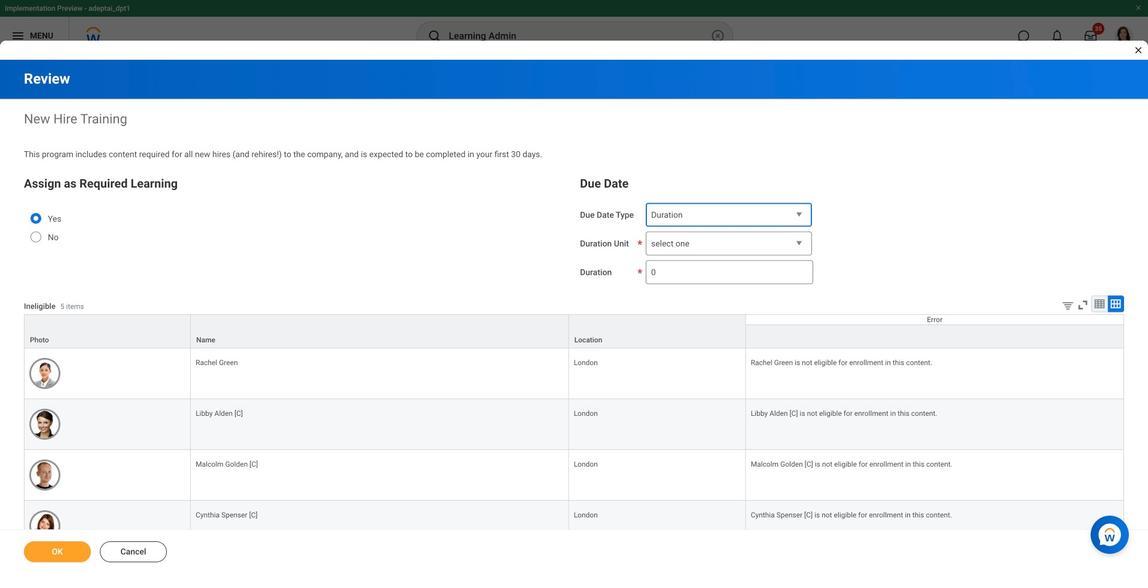 Task type: vqa. For each thing, say whether or not it's contained in the screenshot.
LONDON element
yes



Task type: locate. For each thing, give the bounding box(es) containing it.
london element for libby alden [c] is not eligible for enrollment in this content. element
[[574, 407, 598, 418]]

dialog
[[0, 0, 1148, 574]]

4 london element from the top
[[574, 509, 598, 520]]

employee's photo (rachel green) image
[[29, 358, 60, 389]]

0 horizontal spatial group
[[24, 175, 568, 258]]

search image
[[427, 29, 442, 43]]

3 london element from the top
[[574, 458, 598, 469]]

notifications large image
[[1052, 30, 1064, 42]]

5 row from the top
[[24, 450, 1125, 501]]

fullscreen image
[[1077, 299, 1090, 312]]

london element for cynthia spenser [c] is not eligible for enrollment in this content. element
[[574, 509, 598, 520]]

rachel green is not eligible for enrollment in this content. element
[[751, 356, 933, 367]]

main content
[[0, 60, 1148, 574]]

libby alden [c] is not eligible for enrollment in this content. element
[[751, 407, 938, 418]]

None text field
[[646, 261, 814, 285]]

london element for rachel green is not eligible for enrollment in this content. element
[[574, 356, 598, 367]]

2 group from the left
[[580, 175, 1125, 285]]

row
[[24, 315, 1125, 349], [24, 325, 1125, 349], [24, 349, 1125, 400], [24, 400, 1125, 450], [24, 450, 1125, 501], [24, 501, 1125, 552]]

x circle image
[[711, 29, 725, 43]]

banner
[[0, 0, 1148, 55]]

3 row from the top
[[24, 349, 1125, 400]]

1 london element from the top
[[574, 356, 598, 367]]

malcolm golden [c] element
[[196, 458, 258, 469]]

1 horizontal spatial group
[[580, 175, 1125, 285]]

malcolm golden [c] is not eligible for enrollment in this content. element
[[751, 458, 953, 469]]

toolbar
[[1053, 296, 1125, 315]]

london element for malcolm golden [c] is not eligible for enrollment in this content. 'element'
[[574, 458, 598, 469]]

1 row from the top
[[24, 315, 1125, 349]]

close review image
[[1134, 45, 1144, 55]]

group
[[24, 175, 568, 258], [580, 175, 1125, 285]]

2 london element from the top
[[574, 407, 598, 418]]

2 row from the top
[[24, 325, 1125, 349]]

workday assistant region
[[1091, 511, 1134, 554]]

london element
[[574, 356, 598, 367], [574, 407, 598, 418], [574, 458, 598, 469], [574, 509, 598, 520]]



Task type: describe. For each thing, give the bounding box(es) containing it.
select to filter grid data image
[[1062, 300, 1075, 312]]

cynthia spenser [c] element
[[196, 509, 258, 520]]

profile logan mcneil element
[[1108, 23, 1141, 49]]

employee's photo (libby alden [c]) image
[[29, 409, 60, 440]]

4 row from the top
[[24, 400, 1125, 450]]

rachel green element
[[196, 356, 238, 367]]

inbox large image
[[1085, 30, 1097, 42]]

close environment banner image
[[1135, 4, 1142, 11]]

table image
[[1094, 298, 1106, 310]]

libby alden [c] element
[[196, 407, 243, 418]]

employee's photo (cynthia spenser [c]) image
[[29, 511, 60, 542]]

employee's photo (malcolm golden [c]) image
[[29, 460, 60, 491]]

cynthia spenser [c] is not eligible for enrollment in this content. element
[[751, 509, 952, 520]]

expand table image
[[1110, 298, 1122, 310]]

1 group from the left
[[24, 175, 568, 258]]

6 row from the top
[[24, 501, 1125, 552]]



